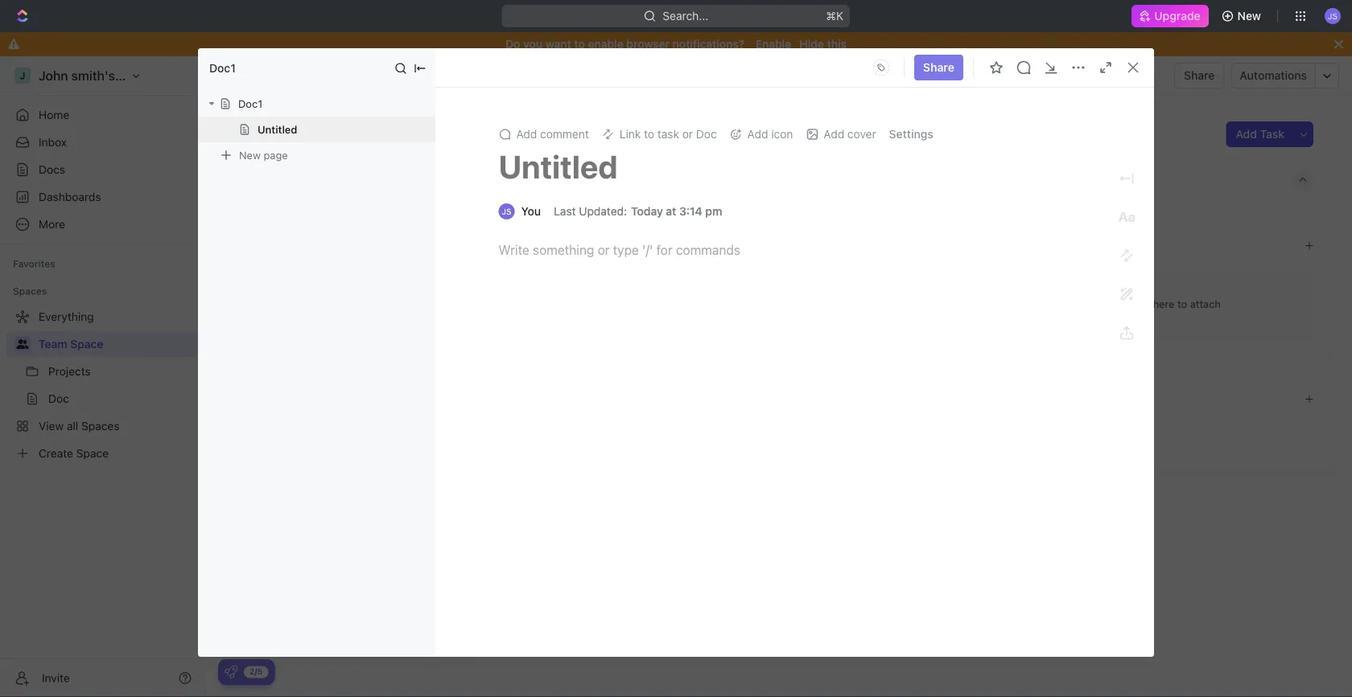 Task type: vqa. For each thing, say whether or not it's contained in the screenshot.
In
no



Task type: describe. For each thing, give the bounding box(es) containing it.
to for do
[[574, 37, 585, 51]]

add task button
[[1226, 122, 1294, 147]]

dropdown menu image
[[869, 55, 894, 81]]

0 vertical spatial team space
[[235, 69, 300, 82]]

cover
[[848, 128, 876, 141]]

pm
[[706, 205, 722, 218]]

or
[[682, 128, 693, 141]]

0 horizontal spatial js
[[502, 207, 512, 216]]

new page
[[239, 149, 288, 161]]

calendar link
[[452, 169, 503, 192]]

new for new
[[1238, 9, 1261, 23]]

notifications?
[[673, 37, 745, 51]]

enable
[[588, 37, 624, 51]]

dashboards link
[[6, 184, 198, 210]]

js inside dropdown button
[[1328, 11, 1338, 20]]

new for new page
[[239, 149, 261, 161]]

0 vertical spatial team space link
[[215, 66, 304, 85]]

page
[[264, 149, 288, 161]]

user group image inside team space link
[[220, 72, 230, 80]]

search...
[[663, 9, 709, 23]]

1 horizontal spatial space
[[267, 69, 300, 82]]

icon
[[771, 128, 793, 141]]

add for add comment
[[516, 128, 537, 141]]

comment
[[540, 128, 589, 141]]

last
[[554, 205, 576, 218]]

1 vertical spatial team space
[[244, 120, 373, 147]]

calendar
[[455, 173, 503, 187]]

add for add icon
[[748, 128, 768, 141]]

gantt
[[533, 173, 562, 187]]

share button
[[1175, 63, 1225, 89]]

1 horizontal spatial docs
[[619, 238, 649, 254]]

hide
[[800, 37, 824, 51]]

home
[[39, 108, 69, 122]]

docs inside docs link
[[39, 163, 65, 176]]

⌘k
[[826, 9, 844, 23]]

title text field
[[499, 147, 1078, 186]]

team space inside tree
[[39, 338, 103, 351]]

spaces
[[13, 286, 47, 297]]

new button
[[1215, 3, 1271, 29]]

gantt link
[[529, 169, 562, 192]]

link to task or doc button
[[596, 123, 723, 146]]

favorites
[[13, 258, 55, 270]]

this
[[827, 37, 847, 51]]

add comment
[[516, 128, 589, 141]]

team space tree
[[6, 304, 198, 467]]

3:14
[[679, 205, 703, 218]]

table
[[592, 173, 620, 187]]

browser
[[627, 37, 670, 51]]

1 horizontal spatial doc1
[[238, 98, 263, 110]]

team space link inside tree
[[39, 332, 195, 357]]

sidebar navigation
[[0, 56, 205, 698]]

link to task or doc
[[620, 128, 717, 141]]

onboarding checklist button image
[[225, 667, 237, 679]]

to for drop
[[1178, 298, 1188, 310]]

untitled
[[258, 124, 297, 136]]

here
[[1153, 298, 1175, 310]]

upgrade link
[[1132, 5, 1209, 27]]

team inside tree
[[39, 338, 67, 351]]

enable
[[756, 37, 792, 51]]

task
[[1260, 128, 1285, 141]]



Task type: locate. For each thing, give the bounding box(es) containing it.
new
[[1238, 9, 1261, 23], [239, 149, 261, 161]]

team up page
[[244, 120, 299, 147]]

team space
[[235, 69, 300, 82], [244, 120, 373, 147], [39, 338, 103, 351]]

inbox
[[39, 136, 67, 149]]

0 horizontal spatial user group image
[[17, 340, 29, 349]]

0 horizontal spatial space
[[70, 338, 103, 351]]

0 vertical spatial user group image
[[220, 72, 230, 80]]

want
[[546, 37, 571, 51]]

attach
[[1190, 298, 1221, 310]]

0 horizontal spatial to
[[574, 37, 585, 51]]

1 horizontal spatial js
[[1328, 11, 1338, 20]]

to right link
[[644, 128, 655, 141]]

1 vertical spatial space
[[304, 120, 368, 147]]

1 horizontal spatial team space link
[[215, 66, 304, 85]]

do you want to enable browser notifications? enable hide this
[[506, 37, 847, 51]]

today
[[631, 205, 663, 218]]

add left comment
[[516, 128, 537, 141]]

share
[[923, 61, 955, 74], [1184, 69, 1215, 82]]

0 horizontal spatial share
[[923, 61, 955, 74]]

0 horizontal spatial team space link
[[39, 332, 195, 357]]

4 add from the left
[[1236, 128, 1257, 141]]

to inside link to task or doc dropdown button
[[644, 128, 655, 141]]

3 add from the left
[[824, 128, 845, 141]]

1 vertical spatial team
[[244, 120, 299, 147]]

1 horizontal spatial share
[[1184, 69, 1215, 82]]

to right here
[[1178, 298, 1188, 310]]

2 vertical spatial team space
[[39, 338, 103, 351]]

table link
[[589, 169, 620, 192]]

2/5
[[250, 668, 263, 677]]

to right want
[[574, 37, 585, 51]]

add for add task
[[1236, 128, 1257, 141]]

you
[[521, 205, 541, 218]]

docs link
[[6, 157, 198, 183]]

updated:
[[579, 205, 627, 218]]

add left icon
[[748, 128, 768, 141]]

space
[[267, 69, 300, 82], [304, 120, 368, 147], [70, 338, 103, 351]]

1 vertical spatial js
[[502, 207, 512, 216]]

files
[[1130, 298, 1150, 310]]

1 horizontal spatial to
[[644, 128, 655, 141]]

team space up page
[[244, 120, 373, 147]]

0 vertical spatial docs
[[39, 163, 65, 176]]

share down upgrade
[[1184, 69, 1215, 82]]

team space link
[[215, 66, 304, 85], [39, 332, 195, 357]]

add left "task"
[[1236, 128, 1257, 141]]

0 vertical spatial team
[[235, 69, 264, 82]]

add left cover
[[824, 128, 845, 141]]

1 vertical spatial new
[[239, 149, 261, 161]]

doc1
[[209, 62, 236, 75], [238, 98, 263, 110]]

to
[[574, 37, 585, 51], [644, 128, 655, 141], [1178, 298, 1188, 310]]

last updated: today at 3:14 pm
[[554, 205, 722, 218]]

new inside button
[[1238, 9, 1261, 23]]

user group image inside team space tree
[[17, 340, 29, 349]]

automations
[[1240, 69, 1307, 82]]

2 horizontal spatial to
[[1178, 298, 1188, 310]]

0 vertical spatial to
[[574, 37, 585, 51]]

add task
[[1236, 128, 1285, 141]]

task
[[658, 128, 679, 141]]

do
[[506, 37, 520, 51]]

0 horizontal spatial doc1
[[209, 62, 236, 75]]

2 horizontal spatial space
[[304, 120, 368, 147]]

add icon
[[748, 128, 793, 141]]

drop
[[1103, 298, 1127, 310]]

0 vertical spatial doc1
[[209, 62, 236, 75]]

automations button
[[1232, 64, 1315, 88]]

add cover
[[824, 128, 876, 141]]

team up untitled
[[235, 69, 264, 82]]

new left page
[[239, 149, 261, 161]]

add
[[516, 128, 537, 141], [748, 128, 768, 141], [824, 128, 845, 141], [1236, 128, 1257, 141]]

favorites button
[[6, 254, 62, 274]]

1 vertical spatial doc1
[[238, 98, 263, 110]]

0 horizontal spatial docs
[[39, 163, 65, 176]]

drop files here to attach
[[1103, 298, 1221, 310]]

docs
[[39, 163, 65, 176], [619, 238, 649, 254]]

doc
[[696, 128, 717, 141]]

team down spaces
[[39, 338, 67, 351]]

2 add from the left
[[748, 128, 768, 141]]

dashboards
[[39, 190, 101, 204]]

space inside tree
[[70, 338, 103, 351]]

1 horizontal spatial user group image
[[220, 72, 230, 80]]

team
[[235, 69, 264, 82], [244, 120, 299, 147], [39, 338, 67, 351]]

2 vertical spatial to
[[1178, 298, 1188, 310]]

2 vertical spatial space
[[70, 338, 103, 351]]

share right dropdown menu icon
[[923, 61, 955, 74]]

onboarding checklist button element
[[225, 667, 237, 679]]

2 vertical spatial team
[[39, 338, 67, 351]]

user group image
[[220, 72, 230, 80], [17, 340, 29, 349]]

inbox link
[[6, 130, 198, 155]]

home link
[[6, 102, 198, 128]]

0 vertical spatial new
[[1238, 9, 1261, 23]]

1 horizontal spatial new
[[1238, 9, 1261, 23]]

add inside button
[[1236, 128, 1257, 141]]

docs down inbox
[[39, 163, 65, 176]]

1 vertical spatial to
[[644, 128, 655, 141]]

1 vertical spatial user group image
[[17, 340, 29, 349]]

new up automations
[[1238, 9, 1261, 23]]

1 vertical spatial team space link
[[39, 332, 195, 357]]

1 add from the left
[[516, 128, 537, 141]]

team space down spaces
[[39, 338, 103, 351]]

at
[[666, 205, 676, 218]]

link
[[620, 128, 641, 141]]

docs down last updated: today at 3:14 pm
[[619, 238, 649, 254]]

settings
[[889, 128, 934, 141]]

share inside button
[[1184, 69, 1215, 82]]

js button
[[1320, 3, 1346, 29]]

invite
[[42, 672, 70, 685]]

0 horizontal spatial new
[[239, 149, 261, 161]]

js
[[1328, 11, 1338, 20], [502, 207, 512, 216]]

1 vertical spatial docs
[[619, 238, 649, 254]]

upgrade
[[1155, 9, 1201, 23]]

team space up untitled
[[235, 69, 300, 82]]

0 vertical spatial js
[[1328, 11, 1338, 20]]

you
[[523, 37, 543, 51]]

0 vertical spatial space
[[267, 69, 300, 82]]

add for add cover
[[824, 128, 845, 141]]



